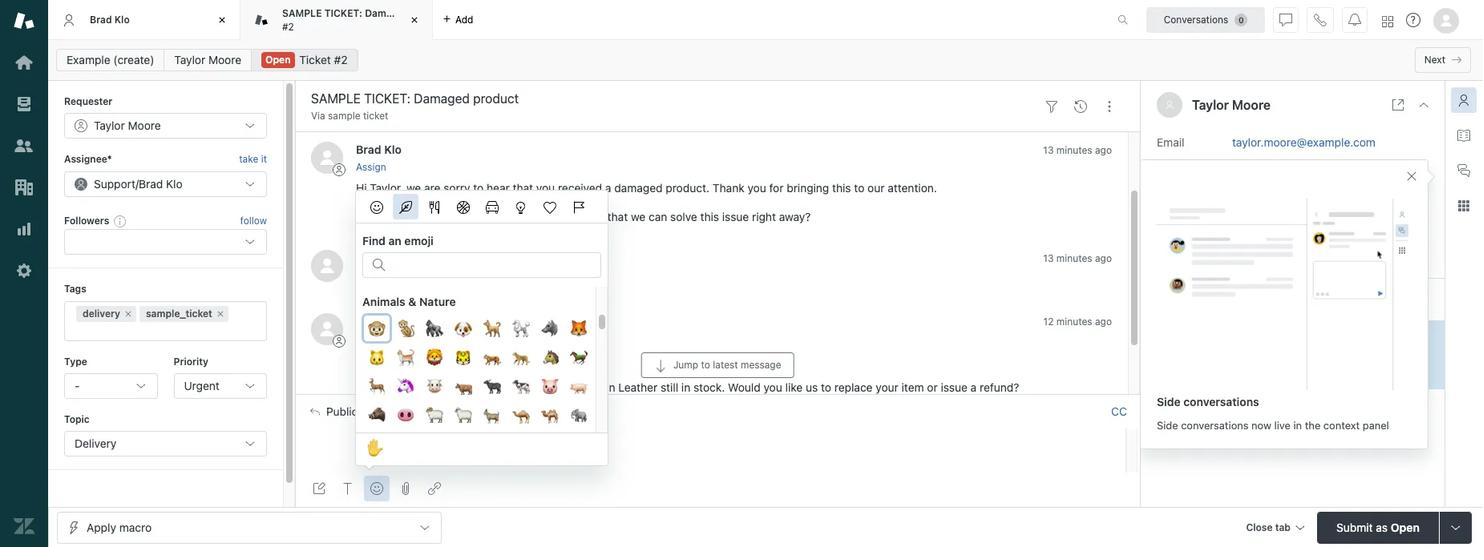 Task type: locate. For each thing, give the bounding box(es) containing it.
us
[[453, 210, 465, 223], [806, 381, 818, 394]]

take it button
[[239, 152, 267, 168]]

right
[[752, 210, 776, 223]]

12 minutes ago text field
[[1044, 316, 1112, 328]]

avatar image left 🐵️
[[311, 313, 343, 345]]

Subject field
[[308, 89, 1034, 108]]

to left our
[[854, 181, 865, 195]]

example (create)
[[67, 53, 154, 67]]

in right live
[[1294, 419, 1302, 432]]

0 horizontal spatial your
[[493, 210, 516, 223]]

sample inside button
[[1188, 330, 1232, 344]]

a right received
[[605, 181, 611, 195]]

2 13 minutes ago text field from the top
[[1043, 252, 1112, 264]]

received
[[558, 181, 602, 195]]

0 vertical spatial 13 minutes ago
[[1043, 145, 1112, 157]]

conversations for side conversations
[[1184, 395, 1259, 409]]

we
[[407, 181, 421, 195], [631, 210, 646, 223], [417, 381, 431, 394]]

1 horizontal spatial damaged
[[1280, 330, 1329, 344]]

avatar image
[[311, 142, 343, 174], [311, 250, 343, 282], [311, 313, 343, 345]]

open
[[266, 54, 291, 66], [1391, 521, 1420, 534]]

cc button
[[1111, 405, 1127, 420]]

2 brad klo assign from the top
[[356, 314, 402, 344]]

brad klo tab
[[48, 0, 241, 40]]

sample
[[282, 7, 322, 19], [1188, 330, 1232, 344]]

to
[[424, 405, 436, 419]]

0 vertical spatial the
[[462, 381, 478, 394]]

0 vertical spatial sample
[[282, 7, 322, 19]]

0 vertical spatial 13 minutes ago text field
[[1043, 145, 1112, 157]]

the left context
[[1305, 419, 1321, 432]]

side for side conversations
[[1157, 395, 1181, 409]]

moore left 'open' "link"
[[208, 53, 241, 67]]

1 horizontal spatial your
[[876, 381, 899, 394]]

0 vertical spatial your
[[493, 210, 516, 223]]

reporting image
[[14, 219, 34, 240]]

minutes up 12 minutes ago
[[1057, 252, 1093, 264]]

Public reply composer text field
[[303, 429, 1121, 463]]

2 13 from the top
[[1043, 252, 1054, 264]]

thank up 🦌️
[[356, 352, 388, 366]]

0 horizontal spatial the
[[462, 381, 478, 394]]

0 horizontal spatial us
[[453, 210, 465, 223]]

1 horizontal spatial item
[[902, 381, 924, 394]]

assign button up hi
[[356, 160, 386, 175]]

3 minutes from the top
[[1057, 316, 1093, 328]]

13 minutes ago for hi taylor, we are sorry to hear that you received a damaged product. thank you for bringing this to our attention.
[[1043, 145, 1112, 157]]

close image inside brad klo tab
[[214, 12, 230, 28]]

side conversations now live in the context panel
[[1157, 419, 1389, 432]]

1 horizontal spatial ticket:
[[1235, 330, 1277, 344]]

2 vertical spatial klo
[[384, 314, 402, 328]]

0 vertical spatial a
[[605, 181, 611, 195]]

2 vertical spatial we
[[417, 381, 431, 394]]

states)
[[1314, 186, 1351, 200]]

13 minutes ago for #rx4583
[[1043, 252, 1112, 264]]

- inside popup button
[[75, 379, 80, 393]]

2 vertical spatial brad
[[356, 314, 381, 328]]

you
[[536, 181, 555, 195], [748, 181, 766, 195], [389, 210, 408, 223], [391, 352, 410, 366], [764, 381, 782, 394]]

1 vertical spatial sample
[[1188, 330, 1232, 344]]

issue left right
[[722, 210, 749, 223]]

ago up 12 minutes ago
[[1095, 252, 1112, 264]]

product inside sample ticket: damaged product #2
[[412, 7, 450, 19]]

avatar image left #rx4583
[[311, 250, 343, 282]]

0 vertical spatial conversations
[[1184, 395, 1259, 409]]

0 vertical spatial issue
[[722, 210, 749, 223]]

ago left email
[[1095, 145, 1112, 157]]

🐐️
[[484, 404, 501, 427]]

sample
[[328, 110, 361, 122]]

animals
[[362, 295, 405, 309]]

🐵️
[[368, 318, 386, 341]]

0 vertical spatial brad
[[90, 13, 112, 25]]

damaged inside sample ticket: damaged product #2
[[365, 7, 410, 19]]

0 horizontal spatial issue
[[722, 210, 749, 223]]

hi
[[356, 181, 367, 195]]

ago right 12
[[1095, 316, 1112, 328]]

minutes right 12
[[1057, 316, 1093, 328]]

taylor inside secondary element
[[174, 53, 205, 67]]

open down #2
[[266, 54, 291, 66]]

brad klo link down the animals
[[356, 314, 402, 328]]

1 vertical spatial minutes
[[1057, 252, 1093, 264]]

to left replace
[[821, 381, 832, 394]]

1 vertical spatial brad klo assign
[[356, 314, 402, 344]]

ago for it looks like we have the item
[[1095, 316, 1112, 328]]

klo inside tab
[[115, 13, 130, 25]]

close image inside tab
[[407, 12, 423, 28]]

0 vertical spatial assign
[[356, 161, 386, 173]]

that right so at the left top of page
[[608, 210, 628, 223]]

that
[[513, 181, 533, 195], [608, 210, 628, 223]]

1 horizontal spatial open
[[1391, 521, 1420, 534]]

13 minutes ago text field up 12 minutes ago
[[1043, 252, 1112, 264]]

tab
[[241, 0, 450, 40]]

conversations down side conversations
[[1181, 419, 1249, 432]]

taylor moore link down an at the top left
[[356, 251, 426, 264]]

0 horizontal spatial open
[[266, 54, 291, 66]]

1 vertical spatial brad
[[356, 143, 381, 157]]

issue right or
[[941, 381, 968, 394]]

1 vertical spatial the
[[1305, 419, 1321, 432]]

1 side from the top
[[1157, 395, 1181, 409]]

us left replace
[[806, 381, 818, 394]]

conversations button
[[1147, 7, 1265, 32]]

1 minutes from the top
[[1057, 145, 1093, 157]]

0 vertical spatial minutes
[[1057, 145, 1093, 157]]

1 horizontal spatial like
[[786, 381, 803, 394]]

sample down interactions
[[1188, 330, 1232, 344]]

add link (cmd k) image
[[428, 483, 441, 496]]

this right bringing
[[832, 181, 851, 195]]

thank
[[713, 181, 745, 195], [356, 352, 388, 366]]

🐈️
[[397, 346, 415, 370]]

like right looks
[[396, 381, 414, 394]]

0 horizontal spatial -
[[75, 379, 80, 393]]

1 horizontal spatial for
[[769, 181, 784, 195]]

0 horizontal spatial that
[[513, 181, 533, 195]]

0 vertical spatial ticket:
[[324, 7, 362, 19]]

3 avatar image from the top
[[311, 313, 343, 345]]

product.
[[666, 181, 710, 195]]

sample inside sample ticket: damaged product #2
[[282, 7, 322, 19]]

could you provide us with your order number so that we can solve this issue right away?
[[356, 210, 811, 223]]

in
[[682, 381, 691, 394], [1294, 419, 1302, 432]]

nature
[[419, 295, 456, 309]]

2 horizontal spatial close image
[[1418, 99, 1431, 111]]

1 vertical spatial damaged
[[1280, 330, 1329, 344]]

we left can
[[631, 210, 646, 223]]

a
[[605, 181, 611, 195], [971, 381, 977, 394]]

1 horizontal spatial thank
[[713, 181, 745, 195]]

thank right product.
[[713, 181, 745, 195]]

for
[[769, 181, 784, 195], [413, 352, 427, 366]]

1 vertical spatial 13
[[1043, 252, 1054, 264]]

- right chair
[[575, 381, 580, 394]]

2 avatar image from the top
[[311, 250, 343, 282]]

sample ticket: damaged product #2
[[282, 7, 450, 32]]

user image
[[1165, 100, 1175, 110], [1167, 101, 1173, 110]]

item left or
[[902, 381, 924, 394]]

13 minutes ago text field
[[1043, 145, 1112, 157], [1043, 252, 1112, 264]]

your
[[493, 210, 516, 223], [876, 381, 899, 394]]

0 vertical spatial product
[[412, 7, 450, 19]]

(create)
[[113, 53, 154, 67]]

#rx4583
[[356, 273, 405, 287]]

taylor moore inside the conversationlabel "log"
[[356, 251, 426, 264]]

13 minutes ago
[[1043, 145, 1112, 157], [1043, 252, 1112, 264]]

insert emojis image
[[370, 483, 383, 496]]

zendesk products image
[[1382, 16, 1394, 27]]

brad up the example (create)
[[90, 13, 112, 25]]

1 item from the left
[[481, 381, 504, 394]]

take it
[[239, 153, 267, 165]]

us left with
[[453, 210, 465, 223]]

hi taylor, we are sorry to hear that you received a damaged product. thank you for bringing this to our attention.
[[356, 181, 937, 195]]

1 horizontal spatial -
[[575, 381, 580, 394]]

avatar image for hi taylor, we are sorry to hear that you received a damaged product. thank you for bringing this to our attention.
[[311, 142, 343, 174]]

0 vertical spatial in
[[682, 381, 691, 394]]

minutes down events icon
[[1057, 145, 1093, 157]]

13 minutes ago down events icon
[[1043, 145, 1112, 157]]

1 horizontal spatial a
[[971, 381, 977, 394]]

that.
[[430, 352, 454, 366]]

2 brad klo link from the top
[[356, 314, 402, 328]]

1 vertical spatial avatar image
[[311, 250, 343, 282]]

13 minutes ago up 12 minutes ago
[[1043, 252, 1112, 264]]

-
[[75, 379, 80, 393], [575, 381, 580, 394]]

avatar image down 'via'
[[311, 142, 343, 174]]

0 vertical spatial brad klo link
[[356, 143, 402, 157]]

#2
[[282, 20, 294, 32]]

ticket: for sample ticket: damaged product
[[1235, 330, 1277, 344]]

email
[[1157, 135, 1185, 149]]

brad down ticket
[[356, 143, 381, 157]]

0 horizontal spatial for
[[413, 352, 427, 366]]

2 ago from the top
[[1095, 252, 1112, 264]]

1 assign button from the top
[[356, 160, 386, 175]]

klo up the example (create)
[[115, 13, 130, 25]]

type
[[64, 356, 87, 368]]

1 13 from the top
[[1043, 145, 1054, 157]]

customers image
[[14, 136, 34, 156]]

brad klo link down ticket
[[356, 143, 402, 157]]

1 assign from the top
[[356, 161, 386, 173]]

0 vertical spatial avatar image
[[311, 142, 343, 174]]

1 avatar image from the top
[[311, 142, 343, 174]]

brad klo assign down the animals
[[356, 314, 402, 344]]

2 assign button from the top
[[356, 331, 386, 346]]

taylor moore inside secondary element
[[174, 53, 241, 67]]

close image
[[214, 12, 230, 28], [407, 12, 423, 28], [1418, 99, 1431, 111]]

views image
[[14, 94, 34, 115]]

- inside the conversationlabel "log"
[[575, 381, 580, 394]]

1 vertical spatial klo
[[384, 143, 402, 157]]

would
[[728, 381, 761, 394]]

item up the 🐐️
[[481, 381, 504, 394]]

assign up 🐱️
[[356, 332, 386, 344]]

0 vertical spatial assign button
[[356, 160, 386, 175]]

0 vertical spatial taylor moore link
[[164, 49, 252, 71]]

you right 🐱️
[[391, 352, 410, 366]]

1 horizontal spatial to
[[821, 381, 832, 394]]

product for sample ticket: damaged product #2
[[412, 7, 450, 19]]

1 horizontal spatial this
[[832, 181, 851, 195]]

so
[[592, 210, 604, 223]]

1 vertical spatial assign button
[[356, 331, 386, 346]]

replace
[[835, 381, 873, 394]]

that right hear
[[513, 181, 533, 195]]

1 vertical spatial in
[[1294, 419, 1302, 432]]

0 horizontal spatial a
[[605, 181, 611, 195]]

0 horizontal spatial taylor moore link
[[164, 49, 252, 71]]

1 vertical spatial your
[[876, 381, 899, 394]]

we right 🦄️
[[417, 381, 431, 394]]

1 vertical spatial taylor moore link
[[356, 251, 426, 264]]

like right would
[[786, 381, 803, 394]]

your right with
[[493, 210, 516, 223]]

0 vertical spatial that
[[513, 181, 533, 195]]

1 brad klo assign from the top
[[356, 143, 402, 173]]

0 vertical spatial we
[[407, 181, 421, 195]]

2 side from the top
[[1157, 419, 1178, 432]]

side down side conversations
[[1157, 419, 1178, 432]]

our
[[868, 181, 885, 195]]

1 brad klo link from the top
[[356, 143, 402, 157]]

1 horizontal spatial taylor moore link
[[356, 251, 426, 264]]

2 vertical spatial ago
[[1095, 316, 1112, 328]]

assign for hi
[[356, 161, 386, 173]]

2 assign from the top
[[356, 332, 386, 344]]

0 vertical spatial 13
[[1043, 145, 1054, 157]]

brad down the animals
[[356, 314, 381, 328]]

hear
[[487, 181, 510, 195]]

find an emoji
[[362, 234, 434, 248]]

1 vertical spatial product
[[1332, 330, 1373, 344]]

1 vertical spatial us
[[806, 381, 818, 394]]

assign button up 🐱️
[[356, 331, 386, 346]]

0 vertical spatial klo
[[115, 13, 130, 25]]

13
[[1043, 145, 1054, 157], [1043, 252, 1054, 264]]

1 ago from the top
[[1095, 145, 1112, 157]]

brad for thank
[[356, 314, 381, 328]]

a left refund?
[[971, 381, 977, 394]]

moore down emoji
[[392, 251, 426, 264]]

1 vertical spatial for
[[413, 352, 427, 366]]

2 13 minutes ago from the top
[[1043, 252, 1112, 264]]

✋
[[366, 437, 384, 460]]

looks
[[366, 381, 393, 394]]

0 vertical spatial side
[[1157, 395, 1181, 409]]

0 vertical spatial open
[[266, 54, 291, 66]]

we left are in the left of the page
[[407, 181, 421, 195]]

3 ago from the top
[[1095, 316, 1112, 328]]

get help image
[[1406, 13, 1421, 27]]

assign up hi
[[356, 161, 386, 173]]

0 horizontal spatial damaged
[[365, 7, 410, 19]]

0 horizontal spatial this
[[700, 210, 719, 223]]

open right as
[[1391, 521, 1420, 534]]

conversations for side conversations now live in the context panel
[[1181, 419, 1249, 432]]

1 vertical spatial ticket:
[[1235, 330, 1277, 344]]

taylor moore link right (create)
[[164, 49, 252, 71]]

1 horizontal spatial the
[[1305, 419, 1321, 432]]

for left that.
[[413, 352, 427, 366]]

13 minutes ago text field down events icon
[[1043, 145, 1112, 157]]

1 vertical spatial 13 minutes ago
[[1043, 252, 1112, 264]]

leather
[[618, 381, 658, 394]]

animals & nature
[[362, 295, 456, 309]]

1 horizontal spatial that
[[608, 210, 628, 223]]

moore down the 🐄️
[[497, 406, 527, 418]]

for up right
[[769, 181, 784, 195]]

with
[[468, 210, 490, 223]]

0 vertical spatial brad klo assign
[[356, 143, 402, 173]]

you up find an emoji
[[389, 210, 408, 223]]

1 13 minutes ago text field from the top
[[1043, 145, 1112, 157]]

0 horizontal spatial sample
[[282, 7, 322, 19]]

conversations up now
[[1184, 395, 1259, 409]]

0 vertical spatial ago
[[1095, 145, 1112, 157]]

taylor moore
[[174, 53, 241, 67], [1192, 98, 1271, 112], [356, 251, 426, 264], [466, 406, 527, 418]]

taylor moore link inside the conversationlabel "log"
[[356, 251, 426, 264]]

side
[[1157, 395, 1181, 409], [1157, 419, 1178, 432]]

you up order
[[536, 181, 555, 195]]

in right still
[[682, 381, 691, 394]]

next button
[[1415, 47, 1471, 73]]

customer context image
[[1458, 94, 1471, 107]]

0 horizontal spatial close image
[[214, 12, 230, 28]]

to
[[473, 181, 484, 195], [854, 181, 865, 195], [821, 381, 832, 394]]

take
[[239, 153, 258, 165]]

brad klo assign for hi
[[356, 143, 402, 173]]

submit
[[1337, 521, 1373, 534]]

12 minutes ago
[[1044, 316, 1112, 328]]

sample up #2
[[282, 7, 322, 19]]

the left 🐃️ on the bottom of page
[[462, 381, 478, 394]]

🐶️
[[455, 318, 472, 341]]

0 vertical spatial us
[[453, 210, 465, 223]]

brad klo assign for thank
[[356, 314, 402, 344]]

🦁️
[[426, 346, 443, 370]]

1 vertical spatial 13 minutes ago text field
[[1043, 252, 1112, 264]]

1 13 minutes ago from the top
[[1043, 145, 1112, 157]]

2 vertical spatial avatar image
[[311, 313, 343, 345]]

assign button for hi
[[356, 160, 386, 175]]

to left hear
[[473, 181, 484, 195]]

1 like from the left
[[396, 381, 414, 394]]

0 horizontal spatial in
[[682, 381, 691, 394]]

0 horizontal spatial thank
[[356, 352, 388, 366]]

issue
[[722, 210, 749, 223], [941, 381, 968, 394]]

ticket: inside button
[[1235, 330, 1277, 344]]

0 horizontal spatial like
[[396, 381, 414, 394]]

taylor
[[174, 53, 205, 67], [1192, 98, 1229, 112], [356, 251, 389, 264], [466, 406, 495, 418]]

🐘️
[[570, 404, 588, 427]]

1 vertical spatial this
[[700, 210, 719, 223]]

1 vertical spatial we
[[631, 210, 646, 223]]

this right solve
[[700, 210, 719, 223]]

🐩️
[[512, 318, 530, 341]]

1 vertical spatial ago
[[1095, 252, 1112, 264]]

product inside button
[[1332, 330, 1373, 344]]

assign button
[[356, 160, 386, 175], [356, 331, 386, 346]]

1 vertical spatial assign
[[356, 332, 386, 344]]

ticket: inside sample ticket: damaged product #2
[[324, 7, 362, 19]]

away?
[[779, 210, 811, 223]]

2 like from the left
[[786, 381, 803, 394]]

side right cc
[[1157, 395, 1181, 409]]

🐆️
[[512, 346, 530, 370]]

1 horizontal spatial sample
[[1188, 330, 1232, 344]]

klo down ticket
[[384, 143, 402, 157]]

your right replace
[[876, 381, 899, 394]]

taylor.moore@example.com image
[[450, 406, 462, 419]]

brad klo assign up taylor,
[[356, 143, 402, 173]]

damaged inside button
[[1280, 330, 1329, 344]]

1 vertical spatial issue
[[941, 381, 968, 394]]

- down type
[[75, 379, 80, 393]]

the inside "log"
[[462, 381, 478, 394]]

1 vertical spatial side
[[1157, 419, 1178, 432]]

0 vertical spatial damaged
[[365, 7, 410, 19]]

klo down the animals
[[384, 314, 402, 328]]

via
[[311, 110, 325, 122]]

0 horizontal spatial product
[[412, 7, 450, 19]]

ago
[[1095, 145, 1112, 157], [1095, 252, 1112, 264], [1095, 316, 1112, 328]]

could
[[356, 210, 386, 223]]

2 item from the left
[[902, 381, 924, 394]]



Task type: vqa. For each thing, say whether or not it's contained in the screenshot.
'It's'
no



Task type: describe. For each thing, give the bounding box(es) containing it.
- button
[[64, 374, 158, 399]]

ago for could you provide us with your order number so that we can solve this issue right away?
[[1095, 145, 1112, 157]]

13 for hi taylor, we are sorry to hear that you received a damaged product. thank you for bringing this to our attention.
[[1043, 145, 1054, 157]]

minutes for could you provide us with your order number so that we can solve this issue right away?
[[1057, 145, 1093, 157]]

damaged for sample ticket: damaged product #2
[[365, 7, 410, 19]]

urgent
[[184, 379, 220, 393]]

admin image
[[14, 261, 34, 281]]

✋ button
[[362, 435, 388, 464]]

as
[[1376, 521, 1388, 534]]

🐱️
[[368, 346, 386, 370]]

via sample ticket
[[311, 110, 388, 122]]

taylor inside the conversationlabel "log"
[[356, 251, 389, 264]]

0 horizontal spatial to
[[473, 181, 484, 195]]

zendesk support image
[[14, 10, 34, 31]]

🐂️
[[455, 375, 472, 399]]

0 vertical spatial thank
[[713, 181, 745, 195]]

chair
[[544, 381, 572, 394]]

Add user notes text field
[[1232, 211, 1426, 266]]

sample for sample ticket: damaged product
[[1188, 330, 1232, 344]]

the for context
[[1305, 419, 1321, 432]]

english (united states)
[[1232, 186, 1351, 200]]

1 vertical spatial thank
[[356, 352, 388, 366]]

close image for tab containing sample ticket: damaged product
[[407, 12, 423, 28]]

13 minutes ago text field for #rx4583
[[1043, 252, 1112, 264]]

add attachment image
[[399, 483, 412, 496]]

brad for hi
[[356, 143, 381, 157]]

minutes for it looks like we have the item
[[1057, 316, 1093, 328]]

it
[[261, 153, 267, 165]]

🦊️
[[570, 318, 588, 341]]

zendesk image
[[14, 516, 34, 537]]

knowledge image
[[1458, 129, 1471, 142]]

🐮️
[[426, 375, 443, 399]]

have
[[434, 381, 459, 394]]

attention.
[[888, 181, 937, 195]]

Find an emoji field
[[392, 253, 591, 274]]

1 horizontal spatial us
[[806, 381, 818, 394]]

events image
[[1074, 100, 1087, 113]]

follow button
[[240, 214, 267, 229]]

ticket
[[363, 110, 388, 122]]

interactions
[[1160, 296, 1233, 310]]

1 horizontal spatial issue
[[941, 381, 968, 394]]

🐃️
[[484, 375, 501, 399]]

emoji
[[404, 234, 434, 248]]

you up right
[[748, 181, 766, 195]]

still
[[661, 381, 678, 394]]

eames
[[507, 381, 541, 394]]

12
[[1044, 316, 1054, 328]]

&
[[408, 295, 416, 309]]

moore inside the conversationlabel "log"
[[392, 251, 426, 264]]

moore inside secondary element
[[208, 53, 241, 67]]

product for sample ticket: damaged product
[[1332, 330, 1373, 344]]

🐎️
[[570, 346, 588, 370]]

edit user image
[[533, 407, 545, 418]]

🦊️ 🐱️
[[368, 318, 588, 370]]

🐽️
[[397, 404, 415, 427]]

assign button for thank
[[356, 331, 386, 346]]

brad klo link for thank
[[356, 314, 402, 328]]

0 vertical spatial for
[[769, 181, 784, 195]]

🦌️
[[368, 375, 386, 399]]

next
[[1425, 54, 1446, 66]]

klo for thank
[[384, 314, 402, 328]]

1 vertical spatial a
[[971, 381, 977, 394]]

conversations
[[1164, 13, 1229, 25]]

draft mode image
[[313, 483, 326, 496]]

🐫️
[[541, 404, 559, 427]]

format text image
[[342, 483, 354, 496]]

get started image
[[14, 52, 34, 73]]

damaged for sample ticket: damaged product
[[1280, 330, 1329, 344]]

urgent button
[[174, 374, 267, 399]]

🐑️
[[455, 404, 472, 427]]

apps image
[[1458, 200, 1471, 212]]

example (create) button
[[56, 49, 165, 71]]

organizations image
[[14, 177, 34, 198]]

find
[[362, 234, 386, 248]]

or
[[927, 381, 938, 394]]

secondary element
[[48, 44, 1483, 76]]

🐒️
[[397, 318, 415, 341]]

🐅️
[[484, 346, 501, 370]]

notes
[[1157, 212, 1188, 226]]

stock.
[[694, 381, 725, 394]]

tabs tab list
[[48, 0, 1101, 40]]

moore up taylor.moore@example.com in the right top of the page
[[1232, 98, 1271, 112]]

order
[[519, 210, 546, 223]]

13 minutes ago text field for hi taylor, we are sorry to hear that you received a damaged product. thank you for bringing this to our attention.
[[1043, 145, 1112, 157]]

the for item
[[462, 381, 478, 394]]

you right would
[[764, 381, 782, 394]]

sample for sample ticket: damaged product #2
[[282, 7, 322, 19]]

🐖️
[[570, 375, 588, 399]]

brad klo
[[90, 13, 130, 25]]

main element
[[0, 0, 48, 548]]

now
[[1252, 419, 1272, 432]]

taylor,
[[370, 181, 403, 195]]

side for side conversations now live in the context panel
[[1157, 419, 1178, 432]]

damaged
[[614, 181, 663, 195]]

it
[[356, 381, 363, 394]]

1 horizontal spatial in
[[1294, 419, 1302, 432]]

open inside "link"
[[266, 54, 291, 66]]

🐖️ 🐗️
[[368, 375, 588, 427]]

cc
[[1111, 405, 1127, 419]]

🐗️
[[368, 404, 386, 427]]

live
[[1275, 419, 1291, 432]]

close image for brad klo tab
[[214, 12, 230, 28]]

2 horizontal spatial to
[[854, 181, 865, 195]]

conversationlabel log
[[295, 129, 1140, 408]]

🐕️
[[484, 318, 501, 341]]

ticket: for sample ticket: damaged product #2
[[324, 7, 362, 19]]

tab containing sample ticket: damaged product
[[241, 0, 450, 40]]

13 for #rx4583
[[1043, 252, 1054, 264]]

1 vertical spatial that
[[608, 210, 628, 223]]

🐏️
[[426, 404, 443, 427]]

🐺️
[[541, 318, 559, 341]]

1 vertical spatial open
[[1391, 521, 1420, 534]]

brad inside tab
[[90, 13, 112, 25]]

brown
[[583, 381, 615, 394]]

context
[[1324, 419, 1360, 432]]

🐎️ 🦌️
[[368, 346, 588, 399]]

side conversations
[[1157, 395, 1259, 409]]

sorry
[[444, 181, 470, 195]]

sample ticket: damaged product
[[1188, 330, 1373, 344]]

view more details image
[[1392, 99, 1405, 111]]

refund?
[[980, 381, 1019, 394]]

brad klo link for hi
[[356, 143, 402, 157]]

sample ticket: damaged product button
[[1141, 320, 1445, 389]]

in inside the conversationlabel "log"
[[682, 381, 691, 394]]

(united
[[1273, 186, 1311, 200]]

example
[[67, 53, 110, 67]]

klo for hi
[[384, 143, 402, 157]]

0 vertical spatial this
[[832, 181, 851, 195]]

provide
[[411, 210, 450, 223]]

🦍️
[[426, 318, 443, 341]]

an
[[389, 234, 402, 248]]

taylor moore link inside secondary element
[[164, 49, 252, 71]]

avatar image for thank you for that.
[[311, 313, 343, 345]]

solve
[[670, 210, 697, 223]]

english
[[1232, 186, 1270, 200]]

are
[[424, 181, 441, 195]]

🐄️
[[512, 375, 530, 399]]

thank you for that.
[[356, 352, 454, 366]]

can
[[649, 210, 667, 223]]

follow
[[240, 215, 267, 227]]

2 minutes from the top
[[1057, 252, 1093, 264]]

assign for thank
[[356, 332, 386, 344]]



